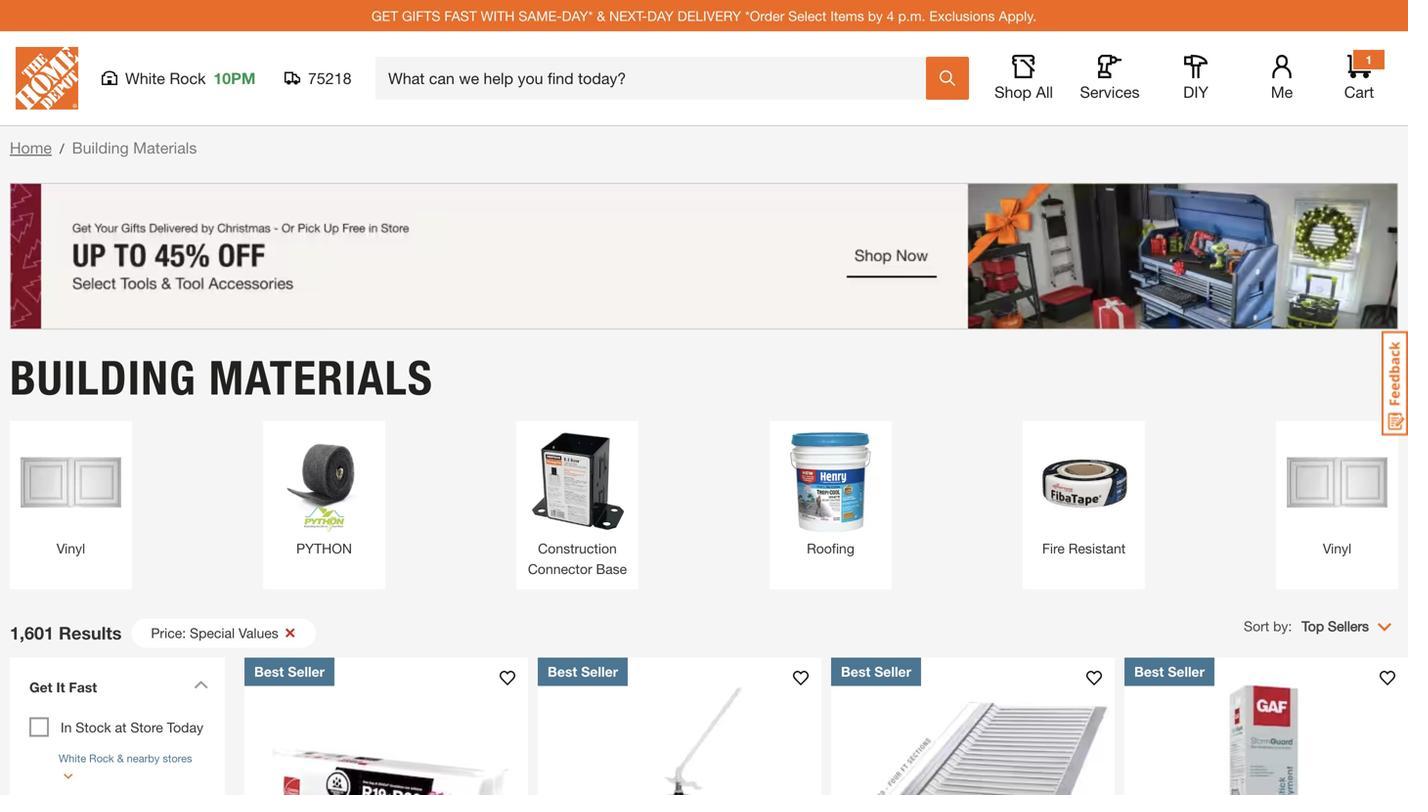 Task type: locate. For each thing, give the bounding box(es) containing it.
best seller for r-19 - r-60 atticat pink fiberglass blown-in insulation 27.5 lb (1 bag) image
[[254, 664, 325, 680]]

next-
[[610, 8, 648, 24]]

best
[[254, 664, 284, 680], [548, 664, 578, 680], [841, 664, 871, 680], [1135, 664, 1165, 680]]

0 vertical spatial materials
[[133, 138, 197, 157]]

stores
[[163, 752, 192, 765]]

sellers
[[1329, 618, 1370, 634]]

white rock & nearby stores
[[59, 752, 192, 765]]

fire resistant link
[[1033, 431, 1136, 559]]

3 best seller from the left
[[841, 664, 912, 680]]

white for white rock 10pm
[[125, 69, 165, 88]]

fire
[[1043, 541, 1065, 557]]

2 vinyl from the left
[[1324, 541, 1352, 557]]

sponsored banner image
[[10, 183, 1399, 330]]

home link
[[10, 138, 52, 157]]

best seller for 12 oz. gaps and cracks insulating spray foam sealant image
[[548, 664, 618, 680]]

roofing image
[[780, 431, 883, 534]]

1 vertical spatial materials
[[209, 350, 433, 407]]

*order
[[745, 8, 785, 24]]

1 vinyl image from the left
[[20, 431, 122, 534]]

rock for &
[[89, 752, 114, 765]]

& left nearby on the bottom left
[[117, 752, 124, 765]]

0 vertical spatial &
[[597, 8, 606, 24]]

nearby
[[127, 752, 160, 765]]

vinyl link
[[20, 431, 122, 559], [1287, 431, 1389, 559]]

building
[[72, 138, 129, 157], [10, 350, 197, 407]]

best for r-19 - r-60 atticat pink fiberglass blown-in insulation 27.5 lb (1 bag) image
[[254, 664, 284, 680]]

vinyl image for second the vinyl link
[[1287, 431, 1389, 534]]

3 seller from the left
[[875, 664, 912, 680]]

75218 button
[[285, 68, 352, 88]]

2 vinyl link from the left
[[1287, 431, 1389, 559]]

materials
[[133, 138, 197, 157], [209, 350, 433, 407]]

4 best seller from the left
[[1135, 664, 1205, 680]]

in stock at store today
[[61, 720, 203, 736]]

white down in
[[59, 752, 86, 765]]

by
[[868, 8, 883, 24]]

1 horizontal spatial materials
[[209, 350, 433, 407]]

fast
[[444, 8, 477, 24]]

1 horizontal spatial vinyl
[[1324, 541, 1352, 557]]

1 horizontal spatial rock
[[170, 69, 206, 88]]

0 horizontal spatial vinyl link
[[20, 431, 122, 559]]

roofing
[[807, 541, 855, 557]]

seller for r-19 - r-60 atticat pink fiberglass blown-in insulation 27.5 lb (1 bag) image
[[288, 664, 325, 680]]

cart 1
[[1345, 53, 1375, 101]]

0 horizontal spatial white
[[59, 752, 86, 765]]

sort
[[1245, 618, 1270, 634]]

white up home / building materials
[[125, 69, 165, 88]]

0 vertical spatial rock
[[170, 69, 206, 88]]

0 vertical spatial building
[[72, 138, 129, 157]]

shop all
[[995, 83, 1054, 101]]

1,601 results
[[10, 623, 122, 644]]

0 horizontal spatial materials
[[133, 138, 197, 157]]

4 seller from the left
[[1168, 664, 1205, 680]]

1 vinyl from the left
[[57, 541, 85, 557]]

3 best from the left
[[841, 664, 871, 680]]

caret icon image
[[194, 680, 208, 689]]

1 best seller from the left
[[254, 664, 325, 680]]

12 oz. gaps and cracks insulating spray foam sealant image
[[538, 658, 822, 795]]

seller
[[288, 664, 325, 680], [581, 664, 618, 680], [875, 664, 912, 680], [1168, 664, 1205, 680]]

4 best from the left
[[1135, 664, 1165, 680]]

in
[[61, 720, 72, 736]]

1 seller from the left
[[288, 664, 325, 680]]

in stock at store today link
[[61, 720, 203, 736]]

best for 4 ft. l x 5 in. w stainless steel micro-mesh gutter guard (80 ft. kit) image
[[841, 664, 871, 680]]

What can we help you find today? search field
[[388, 58, 926, 99]]

shop all button
[[993, 55, 1056, 102]]

vinyl image
[[20, 431, 122, 534], [1287, 431, 1389, 534]]

10pm
[[214, 69, 256, 88]]

vinyl for first the vinyl link from the left
[[57, 541, 85, 557]]

1 horizontal spatial vinyl link
[[1287, 431, 1389, 559]]

best seller
[[254, 664, 325, 680], [548, 664, 618, 680], [841, 664, 912, 680], [1135, 664, 1205, 680]]

python link
[[273, 431, 376, 559]]

at
[[115, 720, 127, 736]]

select
[[789, 8, 827, 24]]

2 best from the left
[[548, 664, 578, 680]]

1 vinyl link from the left
[[20, 431, 122, 559]]

home / building materials
[[10, 138, 197, 157]]

seller for 12 oz. gaps and cracks insulating spray foam sealant image
[[581, 664, 618, 680]]

4 ft. l x 5 in. w stainless steel micro-mesh gutter guard (80 ft. kit) image
[[832, 658, 1115, 795]]

me button
[[1251, 55, 1314, 102]]

day
[[648, 8, 674, 24]]

get it fast link
[[20, 668, 215, 713]]

1 vertical spatial white
[[59, 752, 86, 765]]

stormguard 200 sq. ft. synthetic patterned-surface peel and stick roof leak barrier roll image
[[1125, 658, 1409, 795]]

best seller for stormguard 200 sq. ft. synthetic patterned-surface peel and stick roof leak barrier roll image
[[1135, 664, 1205, 680]]

1 horizontal spatial white
[[125, 69, 165, 88]]

vinyl up sellers
[[1324, 541, 1352, 557]]

vinyl
[[57, 541, 85, 557], [1324, 541, 1352, 557]]

1 horizontal spatial vinyl image
[[1287, 431, 1389, 534]]

rock down stock in the bottom left of the page
[[89, 752, 114, 765]]

rock
[[170, 69, 206, 88], [89, 752, 114, 765]]

1 vertical spatial &
[[117, 752, 124, 765]]

values
[[239, 625, 279, 641]]

construction connector base link
[[526, 431, 629, 580]]

&
[[597, 8, 606, 24], [117, 752, 124, 765]]

1 best from the left
[[254, 664, 284, 680]]

0 horizontal spatial rock
[[89, 752, 114, 765]]

home
[[10, 138, 52, 157]]

white
[[125, 69, 165, 88], [59, 752, 86, 765]]

rock for 10pm
[[170, 69, 206, 88]]

apply.
[[999, 8, 1037, 24]]

2 vinyl image from the left
[[1287, 431, 1389, 534]]

1 vertical spatial rock
[[89, 752, 114, 765]]

0 horizontal spatial vinyl image
[[20, 431, 122, 534]]

building materials
[[10, 350, 433, 407]]

4
[[887, 8, 895, 24]]

vinyl up 1,601 results
[[57, 541, 85, 557]]

best for 12 oz. gaps and cracks insulating spray foam sealant image
[[548, 664, 578, 680]]

0 vertical spatial white
[[125, 69, 165, 88]]

rock left 10pm
[[170, 69, 206, 88]]

python image
[[273, 431, 376, 534]]

& right day*
[[597, 8, 606, 24]]

0 horizontal spatial vinyl
[[57, 541, 85, 557]]

2 seller from the left
[[581, 664, 618, 680]]

get
[[372, 8, 398, 24]]

2 best seller from the left
[[548, 664, 618, 680]]

sort by: top sellers
[[1245, 618, 1370, 634]]

same-
[[519, 8, 562, 24]]

services button
[[1079, 55, 1142, 102]]



Task type: describe. For each thing, give the bounding box(es) containing it.
p.m.
[[899, 8, 926, 24]]

roofing link
[[780, 431, 883, 559]]

vinyl for second the vinyl link
[[1324, 541, 1352, 557]]

1
[[1366, 53, 1373, 67]]

diy button
[[1165, 55, 1228, 102]]

cart
[[1345, 83, 1375, 101]]

stock
[[76, 720, 111, 736]]

all
[[1037, 83, 1054, 101]]

get it fast
[[29, 680, 97, 696]]

connector
[[528, 561, 593, 577]]

today
[[167, 720, 203, 736]]

top
[[1303, 618, 1325, 634]]

1 vertical spatial building
[[10, 350, 197, 407]]

results
[[59, 623, 122, 644]]

price:
[[151, 625, 186, 641]]

price: special values
[[151, 625, 279, 641]]

me
[[1272, 83, 1294, 101]]

by:
[[1274, 618, 1293, 634]]

feedback link image
[[1382, 331, 1409, 436]]

fire resistant image
[[1033, 431, 1136, 534]]

python
[[296, 541, 352, 557]]

day*
[[562, 8, 593, 24]]

best seller for 4 ft. l x 5 in. w stainless steel micro-mesh gutter guard (80 ft. kit) image
[[841, 664, 912, 680]]

white rock 10pm
[[125, 69, 256, 88]]

seller for stormguard 200 sq. ft. synthetic patterned-surface peel and stick roof leak barrier roll image
[[1168, 664, 1205, 680]]

vinyl image for first the vinyl link from the left
[[20, 431, 122, 534]]

price: special values button
[[131, 619, 316, 648]]

construction
[[538, 541, 617, 557]]

the home depot logo image
[[16, 47, 78, 110]]

seller for 4 ft. l x 5 in. w stainless steel micro-mesh gutter guard (80 ft. kit) image
[[875, 664, 912, 680]]

construction connector base
[[528, 541, 627, 577]]

fire resistant
[[1043, 541, 1126, 557]]

shop
[[995, 83, 1032, 101]]

it
[[56, 680, 65, 696]]

fast
[[69, 680, 97, 696]]

services
[[1081, 83, 1140, 101]]

gifts
[[402, 8, 441, 24]]

resistant
[[1069, 541, 1126, 557]]

0 horizontal spatial &
[[117, 752, 124, 765]]

get gifts fast with same-day* & next-day delivery *order select items by 4 p.m. exclusions apply.
[[372, 8, 1037, 24]]

1 horizontal spatial &
[[597, 8, 606, 24]]

diy
[[1184, 83, 1209, 101]]

1,601
[[10, 623, 54, 644]]

get
[[29, 680, 52, 696]]

base
[[596, 561, 627, 577]]

exclusions
[[930, 8, 996, 24]]

store
[[130, 720, 163, 736]]

special
[[190, 625, 235, 641]]

construction connector base image
[[526, 431, 629, 534]]

delivery
[[678, 8, 742, 24]]

with
[[481, 8, 515, 24]]

75218
[[308, 69, 352, 88]]

best for stormguard 200 sq. ft. synthetic patterned-surface peel and stick roof leak barrier roll image
[[1135, 664, 1165, 680]]

/
[[60, 140, 64, 157]]

items
[[831, 8, 865, 24]]

r-19 - r-60 atticat pink fiberglass blown-in insulation 27.5 lb (1 bag) image
[[245, 658, 528, 795]]

white for white rock & nearby stores
[[59, 752, 86, 765]]



Task type: vqa. For each thing, say whether or not it's contained in the screenshot.
right prior
no



